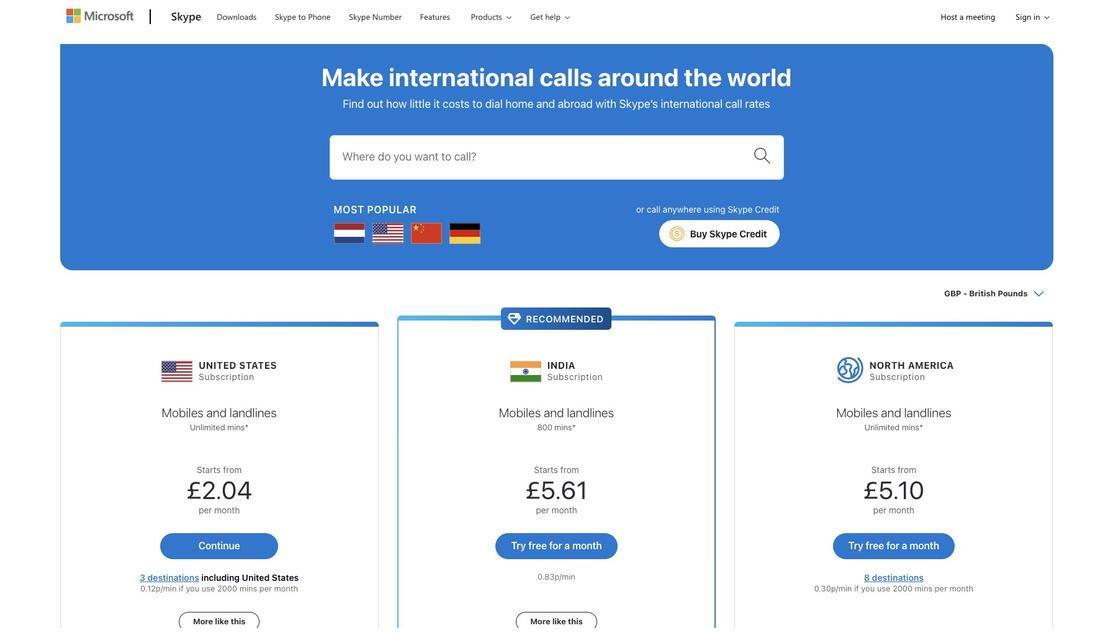 Task type: describe. For each thing, give the bounding box(es) containing it.
2 subscription from the left
[[547, 372, 603, 383]]

sign in button
[[1006, 1, 1053, 32]]

use inside 3 destinations including united states 0.12p/min if you use 2000 mins per month
[[202, 584, 215, 594]]

skype to phone
[[275, 11, 331, 22]]

from for £5.10
[[898, 465, 916, 476]]

or call anywhere using skype credit
[[636, 204, 779, 215]]

features link
[[414, 1, 456, 30]]

skype right "buy"
[[709, 228, 737, 239]]

rates
[[745, 97, 770, 111]]

unlimited for £5.10
[[865, 423, 900, 433]]

landlines for £2.04
[[230, 406, 277, 420]]

skype number
[[349, 11, 402, 22]]

0.83p/min
[[538, 572, 575, 582]]

2000 inside 8 destinations 0.30p/min if you use 2000 mins per month
[[893, 584, 913, 594]]

* link for £5.61
[[572, 423, 576, 433]]

india image
[[510, 351, 541, 388]]

using
[[704, 204, 726, 215]]

it
[[434, 97, 440, 111]]

* link for £2.04
[[245, 423, 249, 433]]

out
[[367, 97, 383, 111]]

0.12p/min
[[140, 584, 177, 594]]

including
[[201, 573, 240, 584]]

number
[[372, 11, 402, 22]]

sign
[[1016, 11, 1031, 22]]

0 vertical spatial credit
[[755, 204, 779, 215]]

mobiles for £2.04
[[162, 406, 204, 420]]

like for £5.61
[[552, 617, 566, 627]]

skype link
[[165, 1, 208, 34]]

* for £5.10
[[919, 423, 923, 433]]

2 horizontal spatial a
[[960, 11, 964, 22]]

starts for £5.10
[[871, 465, 895, 476]]

mins for £5.61
[[554, 423, 572, 433]]

skype's
[[619, 97, 658, 111]]

meeting
[[966, 11, 995, 22]]

mobiles and landlines unlimited mins * for £2.04
[[162, 406, 277, 433]]

host a meeting link
[[930, 1, 1006, 32]]

you inside 3 destinations including united states 0.12p/min if you use 2000 mins per month
[[186, 584, 199, 594]]

per for £5.10
[[873, 505, 887, 516]]

more like this for £5.61
[[530, 617, 583, 627]]

skype for skype number
[[349, 11, 370, 22]]

how
[[386, 97, 407, 111]]

search image
[[753, 147, 771, 164]]

and for £5.10
[[881, 406, 901, 420]]

india
[[547, 360, 576, 372]]

per for £2.04
[[199, 505, 212, 516]]

1 horizontal spatial united states image
[[372, 218, 403, 249]]

£5.10
[[863, 476, 924, 505]]

try free for a month link for £5.10
[[833, 534, 955, 560]]

2000 inside 3 destinations including united states 0.12p/min if you use 2000 mins per month
[[217, 584, 237, 594]]

3 destinations including united states 0.12p/min if you use 2000 mins per month
[[140, 573, 299, 594]]

downloads link
[[211, 1, 262, 30]]

anywhere
[[663, 204, 701, 215]]

month inside 3 destinations including united states 0.12p/min if you use 2000 mins per month
[[274, 584, 298, 594]]

3 destinations button
[[140, 573, 199, 584]]

more for £2.04
[[193, 617, 213, 627]]

starts from £5.61 per month
[[525, 465, 588, 516]]

try for £5.10
[[848, 541, 863, 552]]

host a meeting
[[941, 11, 995, 22]]

call inside the make international calls around the world find out how little it costs to dial home and abroad with skype's international call rates
[[725, 97, 742, 111]]

£2.04
[[186, 476, 252, 505]]

help
[[545, 11, 561, 22]]

netherlands image
[[334, 218, 365, 249]]

0.30p/min
[[814, 584, 852, 594]]

try for £5.61
[[511, 541, 526, 552]]

with
[[596, 97, 616, 111]]

* for £5.61
[[572, 423, 576, 433]]

subscription for united
[[199, 372, 254, 383]]

products
[[471, 11, 502, 22]]

800
[[537, 423, 552, 433]]

8 destinations 0.30p/min if you use 2000 mins per month
[[814, 573, 973, 594]]

like for £2.04
[[215, 617, 229, 627]]

skype number link
[[343, 1, 407, 30]]

more like this button for £5.61
[[516, 613, 597, 629]]

china image
[[411, 218, 442, 249]]

skype for skype
[[171, 9, 201, 24]]

try free for a month link for £5.61
[[496, 534, 618, 560]]

if inside 8 destinations 0.30p/min if you use 2000 mins per month
[[854, 584, 859, 594]]

and inside the make international calls around the world find out how little it costs to dial home and abroad with skype's international call rates
[[536, 97, 555, 111]]

mins for £5.10
[[902, 423, 919, 433]]

Where do you want to call? text field
[[342, 141, 752, 174]]

8
[[864, 573, 870, 584]]

skype to phone link
[[269, 1, 336, 30]]

from for £5.61
[[560, 465, 579, 476]]

to inside the make international calls around the world find out how little it costs to dial home and abroad with skype's international call rates
[[472, 97, 482, 111]]

products button
[[460, 1, 521, 32]]

costs
[[443, 97, 470, 111]]

around
[[598, 62, 679, 91]]

1 vertical spatial credit
[[739, 228, 767, 239]]

most
[[334, 204, 364, 215]]

starts for £2.04
[[197, 465, 221, 476]]

little
[[410, 97, 431, 111]]

calls
[[539, 62, 593, 91]]

starts from £5.10 per month
[[863, 465, 924, 516]]

per inside 3 destinations including united states 0.12p/min if you use 2000 mins per month
[[259, 584, 272, 594]]

the
[[684, 62, 722, 91]]

united states subscription
[[199, 360, 277, 383]]



Task type: vqa. For each thing, say whether or not it's contained in the screenshot.
india at the bottom of the page
yes



Task type: locate. For each thing, give the bounding box(es) containing it.
subscription for north
[[870, 372, 925, 383]]

1 use from the left
[[202, 584, 215, 594]]

1 vertical spatial united
[[242, 573, 270, 584]]

1 horizontal spatial unlimited
[[865, 423, 900, 433]]

recommended
[[526, 313, 604, 325]]

for for £5.61
[[549, 541, 562, 552]]

1 for from the left
[[549, 541, 562, 552]]

a up 0.83p/min on the bottom of page
[[564, 541, 570, 552]]

more like this down 0.83p/min on the bottom of page
[[530, 617, 583, 627]]

2 more from the left
[[530, 617, 550, 627]]

0 vertical spatial to
[[298, 11, 306, 22]]

0 horizontal spatial united
[[199, 360, 237, 372]]

skype right the using
[[728, 204, 753, 215]]

3 * from the left
[[919, 423, 923, 433]]

starts
[[197, 465, 221, 476], [534, 465, 558, 476], [871, 465, 895, 476]]

2 horizontal spatial starts
[[871, 465, 895, 476]]

1 you from the left
[[186, 584, 199, 594]]

0 vertical spatial international
[[389, 62, 534, 91]]

skype left phone
[[275, 11, 296, 22]]

features
[[420, 11, 450, 22]]

try free for a month link up 0.83p/min on the bottom of page
[[496, 534, 618, 560]]

2 from from the left
[[560, 465, 579, 476]]

0 vertical spatial united states image
[[372, 218, 403, 249]]

1 horizontal spatial if
[[854, 584, 859, 594]]

1 horizontal spatial more like this
[[530, 617, 583, 627]]

india subscription
[[547, 360, 603, 383]]

if down 3 destinations button
[[179, 584, 184, 594]]

1 horizontal spatial more like this button
[[516, 613, 597, 629]]

3 landlines from the left
[[904, 406, 951, 420]]

1 landlines from the left
[[230, 406, 277, 420]]

you down 8
[[861, 584, 875, 594]]

2 free from the left
[[866, 541, 884, 552]]

north
[[870, 360, 905, 372]]

month inside starts from £5.61 per month
[[552, 505, 577, 516]]

destinations up 0.12p/min
[[148, 573, 199, 584]]

a for £5.61
[[564, 541, 570, 552]]

* link down north america subscription
[[919, 423, 923, 433]]

mins down united states subscription
[[227, 423, 245, 433]]

landlines inside mobiles and landlines 800 mins *
[[567, 406, 614, 420]]

destinations for £2.04
[[148, 573, 199, 584]]

£5.61
[[525, 476, 588, 505]]

0 horizontal spatial try free for a month
[[511, 541, 602, 552]]

landlines down india subscription in the bottom of the page
[[567, 406, 614, 420]]

* for £2.04
[[245, 423, 249, 433]]

per inside the starts from £2.04 per month
[[199, 505, 212, 516]]

a
[[960, 11, 964, 22], [564, 541, 570, 552], [902, 541, 907, 552]]

get
[[530, 11, 543, 22]]

0 horizontal spatial you
[[186, 584, 199, 594]]

america
[[908, 360, 954, 372]]

1 horizontal spatial * link
[[572, 423, 576, 433]]

call left rates
[[725, 97, 742, 111]]

1 horizontal spatial try free for a month link
[[833, 534, 955, 560]]

0 horizontal spatial a
[[564, 541, 570, 552]]

more for £5.61
[[530, 617, 550, 627]]

1 like from the left
[[215, 617, 229, 627]]

* right 800
[[572, 423, 576, 433]]

1 free from the left
[[528, 541, 547, 552]]

mins down north america subscription
[[902, 423, 919, 433]]

continue
[[198, 541, 240, 552]]

2 * from the left
[[572, 423, 576, 433]]

mobiles for £5.10
[[836, 406, 878, 420]]

and right home
[[536, 97, 555, 111]]

landlines for £5.10
[[904, 406, 951, 420]]

for
[[549, 541, 562, 552], [886, 541, 899, 552]]

starts inside 'starts from £5.10 per month'
[[871, 465, 895, 476]]

1 more from the left
[[193, 617, 213, 627]]

a right host
[[960, 11, 964, 22]]

1 horizontal spatial free
[[866, 541, 884, 552]]

if right 0.30p/min
[[854, 584, 859, 594]]

mins
[[227, 423, 245, 433], [554, 423, 572, 433], [902, 423, 919, 433], [239, 584, 257, 594], [915, 584, 933, 594]]

landlines down north america subscription
[[904, 406, 951, 420]]

phone
[[308, 11, 331, 22]]

mobiles and landlines unlimited mins * down north america subscription
[[836, 406, 951, 433]]

1 if from the left
[[179, 584, 184, 594]]

1 horizontal spatial use
[[877, 584, 890, 594]]

this down 0.83p/min on the bottom of page
[[568, 617, 583, 627]]

per inside starts from £5.61 per month
[[536, 505, 549, 516]]

1 try free for a month link from the left
[[496, 534, 618, 560]]

1 * link from the left
[[245, 423, 249, 433]]

1 horizontal spatial try free for a month
[[848, 541, 939, 552]]

make
[[321, 62, 384, 91]]

0 horizontal spatial subscription
[[199, 372, 254, 383]]

0 horizontal spatial call
[[647, 204, 661, 215]]

more like this button down 0.83p/min on the bottom of page
[[516, 613, 597, 629]]

international
[[389, 62, 534, 91], [661, 97, 723, 111]]

2 you from the left
[[861, 584, 875, 594]]

1 horizontal spatial for
[[886, 541, 899, 552]]

0 horizontal spatial 2000
[[217, 584, 237, 594]]

free up 0.83p/min on the bottom of page
[[528, 541, 547, 552]]

and down north america subscription
[[881, 406, 901, 420]]

0 horizontal spatial * link
[[245, 423, 249, 433]]

3 * link from the left
[[919, 423, 923, 433]]

* link down united states subscription
[[245, 423, 249, 433]]

a for £5.10
[[902, 541, 907, 552]]

skype inside "link"
[[275, 11, 296, 22]]

and inside mobiles and landlines 800 mins *
[[544, 406, 564, 420]]

united states image left united states subscription
[[161, 351, 192, 388]]

like down 3 destinations including united states 0.12p/min if you use 2000 mins per month
[[215, 617, 229, 627]]

host
[[941, 11, 957, 22]]

sign in
[[1016, 11, 1040, 22]]

2 horizontal spatial landlines
[[904, 406, 951, 420]]

try free for a month for £5.10
[[848, 541, 939, 552]]

per
[[199, 505, 212, 516], [536, 505, 549, 516], [873, 505, 887, 516], [259, 584, 272, 594], [935, 584, 947, 594]]

try free for a month for £5.61
[[511, 541, 602, 552]]

1 vertical spatial to
[[472, 97, 482, 111]]

0 horizontal spatial free
[[528, 541, 547, 552]]

if
[[179, 584, 184, 594], [854, 584, 859, 594]]

international down the
[[661, 97, 723, 111]]

this for £2.04
[[231, 617, 245, 627]]

from inside the starts from £2.04 per month
[[223, 465, 242, 476]]

1 horizontal spatial more
[[530, 617, 550, 627]]

more down 0.83p/min on the bottom of page
[[530, 617, 550, 627]]

1 subscription from the left
[[199, 372, 254, 383]]

for up 0.83p/min on the bottom of page
[[549, 541, 562, 552]]

and up 800
[[544, 406, 564, 420]]

and down united states subscription
[[206, 406, 227, 420]]

from
[[223, 465, 242, 476], [560, 465, 579, 476], [898, 465, 916, 476]]

skype left the number
[[349, 11, 370, 22]]

for up 8 destinations button
[[886, 541, 899, 552]]

free
[[528, 541, 547, 552], [866, 541, 884, 552]]

2 use from the left
[[877, 584, 890, 594]]

0 horizontal spatial more
[[193, 617, 213, 627]]

for for £5.10
[[886, 541, 899, 552]]

1 unlimited from the left
[[190, 423, 225, 433]]

credit down or call anywhere using skype credit
[[739, 228, 767, 239]]

0 vertical spatial united
[[199, 360, 237, 372]]

to
[[298, 11, 306, 22], [472, 97, 482, 111]]

* link right 800
[[572, 423, 576, 433]]

states inside united states subscription
[[239, 360, 277, 372]]

try free for a month up 8 destinations button
[[848, 541, 939, 552]]

2 if from the left
[[854, 584, 859, 594]]

like down 0.83p/min on the bottom of page
[[552, 617, 566, 627]]

0 vertical spatial states
[[239, 360, 277, 372]]

this for £5.61
[[568, 617, 583, 627]]

you down 3 destinations button
[[186, 584, 199, 594]]

destinations
[[148, 573, 199, 584], [872, 573, 924, 584]]

mobiles and landlines unlimited mins * for £5.10
[[836, 406, 951, 433]]

like
[[215, 617, 229, 627], [552, 617, 566, 627]]

try free for a month
[[511, 541, 602, 552], [848, 541, 939, 552]]

3 mobiles from the left
[[836, 406, 878, 420]]

more like this
[[193, 617, 245, 627], [530, 617, 583, 627]]

per inside 'starts from £5.10 per month'
[[873, 505, 887, 516]]

0 horizontal spatial for
[[549, 541, 562, 552]]

per for £5.61
[[536, 505, 549, 516]]

call right or
[[647, 204, 661, 215]]

*
[[245, 423, 249, 433], [572, 423, 576, 433], [919, 423, 923, 433]]

2 mobiles from the left
[[499, 406, 541, 420]]

credit up buy skype credit
[[755, 204, 779, 215]]

try free for a month link
[[496, 534, 618, 560], [833, 534, 955, 560]]

find
[[343, 97, 364, 111]]

0 horizontal spatial starts
[[197, 465, 221, 476]]

1 horizontal spatial starts
[[534, 465, 558, 476]]

2 this from the left
[[568, 617, 583, 627]]

3 starts from the left
[[871, 465, 895, 476]]

2 landlines from the left
[[567, 406, 614, 420]]

more like this down 3 destinations including united states 0.12p/min if you use 2000 mins per month
[[193, 617, 245, 627]]

destinations inside 3 destinations including united states 0.12p/min if you use 2000 mins per month
[[148, 573, 199, 584]]

from inside starts from £5.61 per month
[[560, 465, 579, 476]]

and for £2.04
[[206, 406, 227, 420]]

get help button
[[520, 1, 580, 32]]

0 horizontal spatial destinations
[[148, 573, 199, 584]]

and
[[536, 97, 555, 111], [206, 406, 227, 420], [544, 406, 564, 420], [881, 406, 901, 420]]

from inside 'starts from £5.10 per month'
[[898, 465, 916, 476]]

use down including
[[202, 584, 215, 594]]

starts for £5.61
[[534, 465, 558, 476]]

from for £2.04
[[223, 465, 242, 476]]

1 horizontal spatial from
[[560, 465, 579, 476]]

1 2000 from the left
[[217, 584, 237, 594]]

2 for from the left
[[886, 541, 899, 552]]

1 destinations from the left
[[148, 573, 199, 584]]

to left "dial"
[[472, 97, 482, 111]]

mins inside mobiles and landlines 800 mins *
[[554, 423, 572, 433]]

mins inside 3 destinations including united states 0.12p/min if you use 2000 mins per month
[[239, 584, 257, 594]]

more down 3 destinations including united states 0.12p/min if you use 2000 mins per month
[[193, 617, 213, 627]]

0 horizontal spatial more like this
[[193, 617, 245, 627]]

states
[[239, 360, 277, 372], [272, 573, 299, 584]]

3 from from the left
[[898, 465, 916, 476]]

more like this for £2.04
[[193, 617, 245, 627]]

2 like from the left
[[552, 617, 566, 627]]

month inside 8 destinations 0.30p/min if you use 2000 mins per month
[[950, 584, 973, 594]]

mins down including
[[239, 584, 257, 594]]

international up costs
[[389, 62, 534, 91]]

2 more like this from the left
[[530, 617, 583, 627]]

landlines
[[230, 406, 277, 420], [567, 406, 614, 420], [904, 406, 951, 420]]

2000 down including
[[217, 584, 237, 594]]

skype
[[171, 9, 201, 24], [275, 11, 296, 22], [349, 11, 370, 22], [728, 204, 753, 215], [709, 228, 737, 239]]

1 mobiles and landlines unlimited mins * from the left
[[162, 406, 277, 433]]

you
[[186, 584, 199, 594], [861, 584, 875, 594]]

0 horizontal spatial use
[[202, 584, 215, 594]]

world
[[727, 62, 792, 91]]

0 horizontal spatial try
[[511, 541, 526, 552]]

popular
[[367, 204, 417, 215]]

destinations right 8
[[872, 573, 924, 584]]

1 horizontal spatial try
[[848, 541, 863, 552]]

states inside 3 destinations including united states 0.12p/min if you use 2000 mins per month
[[272, 573, 299, 584]]

month
[[214, 505, 240, 516], [552, 505, 577, 516], [889, 505, 914, 516], [572, 541, 602, 552], [910, 541, 939, 552], [274, 584, 298, 594], [950, 584, 973, 594]]

0 horizontal spatial like
[[215, 617, 229, 627]]

landlines down united states subscription
[[230, 406, 277, 420]]

more like this button
[[179, 613, 260, 629], [516, 613, 597, 629]]

mobiles and landlines unlimited mins *
[[162, 406, 277, 433], [836, 406, 951, 433]]

to left phone
[[298, 11, 306, 22]]

0 horizontal spatial mobiles and landlines unlimited mins *
[[162, 406, 277, 433]]

1 vertical spatial states
[[272, 573, 299, 584]]

2 horizontal spatial subscription
[[870, 372, 925, 383]]

2 destinations from the left
[[872, 573, 924, 584]]

starts inside the starts from £2.04 per month
[[197, 465, 221, 476]]

0 horizontal spatial if
[[179, 584, 184, 594]]

try
[[511, 541, 526, 552], [848, 541, 863, 552]]

1 horizontal spatial united
[[242, 573, 270, 584]]

use down 8 destinations button
[[877, 584, 890, 594]]

0 horizontal spatial unlimited
[[190, 423, 225, 433]]

more
[[193, 617, 213, 627], [530, 617, 550, 627]]

in
[[1034, 11, 1040, 22]]

1 horizontal spatial 2000
[[893, 584, 913, 594]]

2 unlimited from the left
[[865, 423, 900, 433]]

try free for a month link up 8 destinations button
[[833, 534, 955, 560]]

1 from from the left
[[223, 465, 242, 476]]

mobiles for £5.61
[[499, 406, 541, 420]]

1 this from the left
[[231, 617, 245, 627]]

0 horizontal spatial try free for a month link
[[496, 534, 618, 560]]

2 horizontal spatial *
[[919, 423, 923, 433]]

skype for skype to phone
[[275, 11, 296, 22]]

unlimited for £2.04
[[190, 423, 225, 433]]

dial
[[485, 97, 503, 111]]

3 subscription from the left
[[870, 372, 925, 383]]

2 starts from the left
[[534, 465, 558, 476]]

subscription inside north america subscription
[[870, 372, 925, 383]]

united states image
[[372, 218, 403, 249], [161, 351, 192, 388]]

a up 8 destinations button
[[902, 541, 907, 552]]

starts inside starts from £5.61 per month
[[534, 465, 558, 476]]

* link
[[245, 423, 249, 433], [572, 423, 576, 433], [919, 423, 923, 433]]

germany image
[[449, 218, 480, 249]]

free for £5.61
[[528, 541, 547, 552]]

downloads
[[217, 11, 257, 22]]

1 mobiles from the left
[[162, 406, 204, 420]]

make international calls around the world find out how little it costs to dial home and abroad with skype's international call rates
[[321, 62, 792, 111]]

* link for £5.10
[[919, 423, 923, 433]]

get help
[[530, 11, 561, 22]]

free for £5.10
[[866, 541, 884, 552]]

1 starts from the left
[[197, 465, 221, 476]]

per inside 8 destinations 0.30p/min if you use 2000 mins per month
[[935, 584, 947, 594]]

1 horizontal spatial to
[[472, 97, 482, 111]]

0 horizontal spatial *
[[245, 423, 249, 433]]

2000 down 8 destinations button
[[893, 584, 913, 594]]

1 * from the left
[[245, 423, 249, 433]]

most popular
[[334, 204, 417, 215]]

starts from £2.04 per month
[[186, 465, 252, 516]]

1 vertical spatial international
[[661, 97, 723, 111]]

month inside 'starts from £5.10 per month'
[[889, 505, 914, 516]]

1 try from the left
[[511, 541, 526, 552]]

* down north america subscription
[[919, 423, 923, 433]]

unlimited
[[190, 423, 225, 433], [865, 423, 900, 433]]

united states image down "popular"
[[372, 218, 403, 249]]

8 destinations button
[[864, 573, 924, 584]]

1 horizontal spatial *
[[572, 423, 576, 433]]

0 horizontal spatial landlines
[[230, 406, 277, 420]]

you inside 8 destinations 0.30p/min if you use 2000 mins per month
[[861, 584, 875, 594]]

1 horizontal spatial mobiles
[[499, 406, 541, 420]]

0 horizontal spatial international
[[389, 62, 534, 91]]

1 horizontal spatial like
[[552, 617, 566, 627]]

0 horizontal spatial united states image
[[161, 351, 192, 388]]

mins down 8 destinations button
[[915, 584, 933, 594]]

2 try from the left
[[848, 541, 863, 552]]

2 horizontal spatial from
[[898, 465, 916, 476]]

destinations inside 8 destinations 0.30p/min if you use 2000 mins per month
[[872, 573, 924, 584]]

2 mobiles and landlines unlimited mins * from the left
[[836, 406, 951, 433]]

1 horizontal spatial a
[[902, 541, 907, 552]]

1 vertical spatial call
[[647, 204, 661, 215]]

more like this button for £2.04
[[179, 613, 260, 629]]

landlines for £5.61
[[567, 406, 614, 420]]

this
[[231, 617, 245, 627], [568, 617, 583, 627]]

north america subscription
[[870, 360, 954, 383]]

or
[[636, 204, 644, 215]]

1 more like this button from the left
[[179, 613, 260, 629]]

destinations for £5.10
[[872, 573, 924, 584]]

1 horizontal spatial destinations
[[872, 573, 924, 584]]

use inside 8 destinations 0.30p/min if you use 2000 mins per month
[[877, 584, 890, 594]]

1 horizontal spatial this
[[568, 617, 583, 627]]

3
[[140, 573, 145, 584]]

skype left downloads
[[171, 9, 201, 24]]

try free for a month up 0.83p/min on the bottom of page
[[511, 541, 602, 552]]

credit
[[755, 204, 779, 215], [739, 228, 767, 239]]

home
[[505, 97, 534, 111]]

2 try free for a month link from the left
[[833, 534, 955, 560]]

mobiles inside mobiles and landlines 800 mins *
[[499, 406, 541, 420]]

mins right 800
[[554, 423, 572, 433]]

1 more like this from the left
[[193, 617, 245, 627]]

free up 8
[[866, 541, 884, 552]]

buy
[[690, 228, 707, 239]]

1 vertical spatial united states image
[[161, 351, 192, 388]]

2 2000 from the left
[[893, 584, 913, 594]]

1 horizontal spatial landlines
[[567, 406, 614, 420]]

mobiles and landlines unlimited mins * down united states subscription
[[162, 406, 277, 433]]

buy skype credit
[[690, 228, 767, 239]]

1 horizontal spatial mobiles and landlines unlimited mins *
[[836, 406, 951, 433]]

0 horizontal spatial mobiles
[[162, 406, 204, 420]]

microsoft image
[[66, 9, 133, 23]]

0 vertical spatial call
[[725, 97, 742, 111]]

1 horizontal spatial international
[[661, 97, 723, 111]]

abroad
[[558, 97, 593, 111]]

mobiles and landlines 800 mins *
[[499, 406, 614, 433]]

united inside united states subscription
[[199, 360, 237, 372]]

subscription
[[199, 372, 254, 383], [547, 372, 603, 383], [870, 372, 925, 383]]

continue link
[[160, 534, 278, 560]]

0 horizontal spatial more like this button
[[179, 613, 260, 629]]

more like this button down 3 destinations including united states 0.12p/min if you use 2000 mins per month
[[179, 613, 260, 629]]

0 horizontal spatial this
[[231, 617, 245, 627]]

1 horizontal spatial you
[[861, 584, 875, 594]]

1 try free for a month from the left
[[511, 541, 602, 552]]

use
[[202, 584, 215, 594], [877, 584, 890, 594]]

month inside the starts from £2.04 per month
[[214, 505, 240, 516]]

united
[[199, 360, 237, 372], [242, 573, 270, 584]]

2 horizontal spatial mobiles
[[836, 406, 878, 420]]

mins inside 8 destinations 0.30p/min if you use 2000 mins per month
[[915, 584, 933, 594]]

2 try free for a month from the left
[[848, 541, 939, 552]]

0 horizontal spatial to
[[298, 11, 306, 22]]

united inside 3 destinations including united states 0.12p/min if you use 2000 mins per month
[[242, 573, 270, 584]]

2 horizontal spatial * link
[[919, 423, 923, 433]]

this down 3 destinations including united states 0.12p/min if you use 2000 mins per month
[[231, 617, 245, 627]]

* down united states subscription
[[245, 423, 249, 433]]

mins for £2.04
[[227, 423, 245, 433]]

1 horizontal spatial call
[[725, 97, 742, 111]]

* inside mobiles and landlines 800 mins *
[[572, 423, 576, 433]]

2 more like this button from the left
[[516, 613, 597, 629]]

and for £5.61
[[544, 406, 564, 420]]

1 horizontal spatial subscription
[[547, 372, 603, 383]]

to inside "link"
[[298, 11, 306, 22]]

0 horizontal spatial from
[[223, 465, 242, 476]]

subscription inside united states subscription
[[199, 372, 254, 383]]

if inside 3 destinations including united states 0.12p/min if you use 2000 mins per month
[[179, 584, 184, 594]]

2 * link from the left
[[572, 423, 576, 433]]



